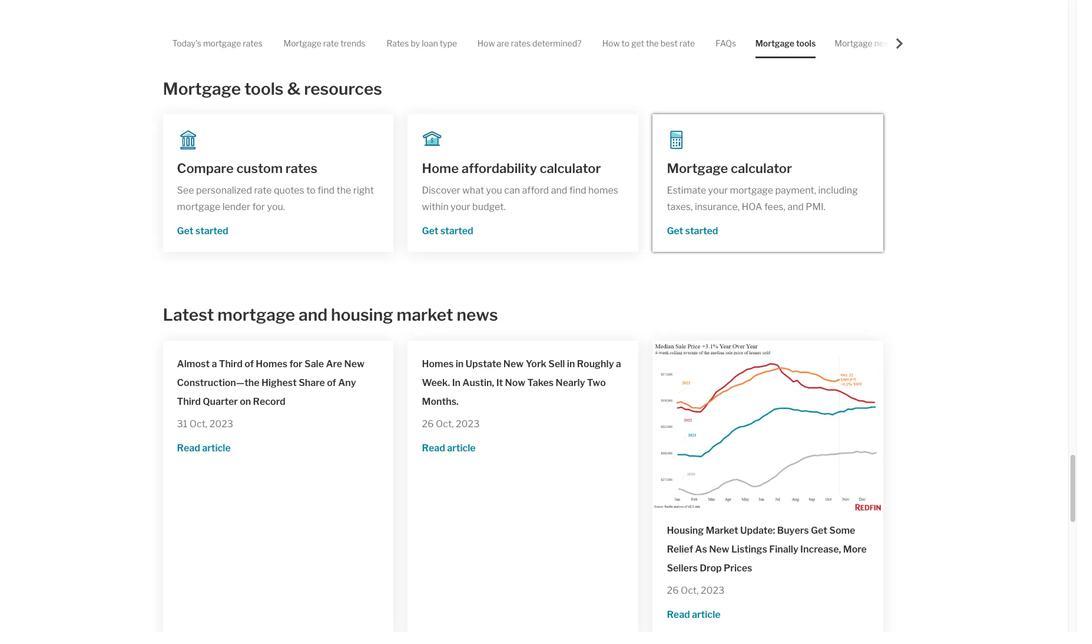 Task type: vqa. For each thing, say whether or not it's contained in the screenshot.
'SIGNING'
no



Task type: describe. For each thing, give the bounding box(es) containing it.
for inside see personalized rate quotes to find the right mortgage lender for you.
[[252, 201, 265, 213]]

loan
[[422, 38, 438, 48]]

read for 31
[[177, 443, 200, 454]]

and inside discover what you can afford and find homes within your budget.
[[551, 185, 568, 196]]

within
[[422, 202, 449, 213]]

1 in from the left
[[456, 359, 464, 370]]

homes in upstate new york sell in roughly a week. in austin, it now takes nearly two months.
[[422, 359, 621, 407]]

mortgage inside estimate your mortgage payment, including taxes, insurance, hoa fees, and pmi.
[[730, 185, 774, 196]]

2 horizontal spatial read
[[667, 610, 690, 621]]

almost a third of homes for sale are new construction—the highest share of any third quarter on record link
[[177, 355, 380, 412]]

professional.
[[265, 37, 321, 48]]

homes inside almost a third of homes for sale are new construction—the highest share of any third quarter on record
[[256, 359, 288, 370]]

1 vertical spatial of
[[327, 377, 336, 389]]

started for home
[[441, 226, 474, 237]]

record
[[253, 396, 286, 407]]

rate inside the mortgage rate trends link
[[323, 38, 339, 48]]

new for almost a third of homes for sale are new construction—the highest share of any third quarter on record
[[344, 359, 365, 370]]

taxes,
[[667, 202, 693, 213]]

rates
[[387, 38, 409, 48]]

get started for mortgage
[[667, 226, 719, 237]]

the inside see personalized rate quotes to find the right mortgage lender for you.
[[337, 185, 351, 196]]

market
[[706, 525, 739, 537]]

you.
[[267, 201, 285, 213]]

0 vertical spatial third
[[219, 359, 243, 370]]

insurance,
[[695, 202, 740, 213]]

faqs
[[716, 38, 737, 48]]

from
[[794, 24, 816, 35]]

started for mortgage
[[686, 226, 719, 237]]

purposes
[[530, 24, 571, 35]]

a right the from
[[818, 24, 823, 35]]

26 for housing market update: buyers get some relief as new listings finally increase, more sellers drop prices
[[667, 586, 679, 597]]

almost a third of homes for sale are new construction—the highest share of any third quarter on record
[[177, 359, 365, 407]]

personalized
[[196, 185, 252, 196]]

0 vertical spatial to
[[622, 38, 630, 48]]

today's
[[172, 38, 201, 48]]

1 horizontal spatial news
[[875, 38, 895, 48]]

advice.
[[362, 24, 393, 35]]

relief
[[667, 544, 693, 555]]

mortgage for mortgage calculator
[[667, 161, 729, 176]]

see
[[177, 185, 194, 196]]

rates by loan type
[[387, 38, 457, 48]]

highest
[[262, 377, 297, 389]]

construction—the
[[177, 377, 260, 389]]

31
[[177, 419, 188, 430]]

and up sale
[[299, 305, 328, 325]]

discover what you can afford and find homes within your budget.
[[422, 185, 621, 213]]

26 for homes in upstate new york sell in roughly a week. in austin, it now takes nearly two months.
[[422, 419, 434, 430]]

read article for 31
[[177, 443, 231, 454]]

how are rates determined?
[[478, 38, 582, 48]]

you
[[486, 185, 503, 196]]

sale
[[305, 359, 324, 370]]

on
[[240, 396, 251, 407]]

2 in from the left
[[567, 359, 575, 370]]

26 oct, 2023 for housing market update: buyers get some relief as new listings finally increase, more sellers drop prices
[[667, 586, 725, 597]]

31 oct, 2023
[[177, 419, 233, 430]]

get for mortgage calculator
[[667, 226, 684, 237]]

hoa
[[742, 202, 763, 213]]

a inside homes in upstate new york sell in roughly a week. in austin, it now takes nearly two months.
[[616, 359, 621, 370]]

type
[[440, 38, 457, 48]]

legal,
[[270, 24, 292, 35]]

prices
[[724, 563, 753, 574]]

how for how to get the best rate
[[603, 38, 620, 48]]

two
[[587, 377, 606, 389]]

today's mortgage rates
[[172, 38, 263, 48]]

including
[[819, 185, 858, 196]]

fees,
[[765, 202, 786, 213]]

finally
[[770, 544, 799, 555]]

oct, for almost a third of homes for sale are new construction—the highest share of any third quarter on record
[[190, 419, 208, 430]]

mortgage tools & resources
[[163, 79, 382, 99]]

compare custom rates link
[[177, 159, 380, 178]]

now
[[505, 377, 526, 389]]

rates for mortgage
[[243, 38, 263, 48]]

pmi.
[[806, 202, 826, 213]]

tools for mortgage tools & resources
[[244, 79, 284, 99]]

drop
[[700, 563, 722, 574]]

oct, for homes in upstate new york sell in roughly a week. in austin, it now takes nearly two months.
[[436, 419, 454, 430]]

home
[[422, 161, 459, 176]]

lender
[[222, 201, 250, 213]]

1 calculator from the left
[[540, 161, 601, 176]]

mortgage rate trends link
[[284, 28, 366, 58]]

rates for custom
[[286, 161, 318, 176]]

mortgage for mortgage news
[[835, 38, 873, 48]]

article inside redfin does not provide legal, financial, or tax advice. this article is for informational purposes only, and is not a substitute for professional advice from a licensed attorney, financial advisor, or tax professional.
[[416, 24, 443, 35]]

more
[[844, 544, 867, 555]]

does
[[194, 24, 216, 35]]

financial
[[163, 37, 200, 48]]

get started for compare
[[177, 226, 228, 237]]

0 horizontal spatial or
[[237, 37, 247, 48]]

licensed
[[825, 24, 862, 35]]

2023 for months.
[[456, 419, 480, 430]]

roughly
[[577, 359, 614, 370]]

to inside see personalized rate quotes to find the right mortgage lender for you.
[[307, 185, 316, 196]]

rates by loan type link
[[387, 28, 457, 58]]

only,
[[573, 24, 593, 35]]

rate inside see personalized rate quotes to find the right mortgage lender for you.
[[254, 185, 272, 196]]

attorney,
[[864, 24, 902, 35]]

get inside housing market update: buyers get some relief as new listings finally increase, more sellers drop prices
[[811, 525, 828, 537]]

0 horizontal spatial third
[[177, 396, 201, 407]]

financial,
[[294, 24, 333, 35]]

1 not from the left
[[218, 24, 232, 35]]

best
[[661, 38, 678, 48]]

york
[[526, 359, 547, 370]]

mortgage calculator
[[667, 161, 792, 176]]

as
[[695, 544, 708, 555]]

get started for home
[[422, 226, 474, 237]]

for up type
[[455, 24, 467, 35]]

trends
[[341, 38, 366, 48]]

discover
[[422, 185, 461, 196]]

update:
[[741, 525, 776, 537]]

austin,
[[463, 377, 495, 389]]

0 vertical spatial tax
[[346, 24, 360, 35]]

week.
[[422, 377, 450, 389]]



Task type: locate. For each thing, give the bounding box(es) containing it.
0 horizontal spatial of
[[245, 359, 254, 370]]

1 vertical spatial tools
[[244, 79, 284, 99]]

rate right best
[[680, 38, 695, 48]]

1 horizontal spatial of
[[327, 377, 336, 389]]

2 horizontal spatial read article
[[667, 610, 721, 621]]

oct, down sellers
[[681, 586, 699, 597]]

mortgage for mortgage tools
[[756, 38, 795, 48]]

not up advisor,
[[218, 24, 232, 35]]

1 vertical spatial to
[[307, 185, 316, 196]]

mortgage rate trends
[[284, 38, 366, 48]]

see personalized rate quotes to find the right mortgage lender for you.
[[177, 185, 376, 213]]

started down within
[[441, 226, 474, 237]]

not up get
[[622, 24, 637, 35]]

1 horizontal spatial oct,
[[436, 419, 454, 430]]

determined?
[[533, 38, 582, 48]]

new
[[344, 359, 365, 370], [504, 359, 524, 370], [709, 544, 730, 555]]

2 how from the left
[[603, 38, 620, 48]]

rates for are
[[511, 38, 531, 48]]

homes
[[589, 185, 619, 196]]

mortgage news link
[[835, 28, 895, 58]]

0 horizontal spatial read
[[177, 443, 200, 454]]

news down attorney,
[[875, 38, 895, 48]]

2 horizontal spatial started
[[686, 226, 719, 237]]

0 horizontal spatial 2023
[[210, 419, 233, 430]]

2023 down months.
[[456, 419, 480, 430]]

mortgage down financial,
[[284, 38, 322, 48]]

1 horizontal spatial find
[[570, 185, 587, 196]]

0 horizontal spatial read article
[[177, 443, 231, 454]]

in
[[452, 377, 461, 389]]

home affordability calculator
[[422, 161, 601, 176]]

how
[[478, 38, 495, 48], [603, 38, 620, 48]]

2023 down drop at the right bottom of the page
[[701, 586, 725, 597]]

calculator up estimate your mortgage payment, including taxes, insurance, hoa fees, and pmi.
[[731, 161, 792, 176]]

1 horizontal spatial the
[[646, 38, 659, 48]]

read down months.
[[422, 443, 445, 454]]

your down the what
[[451, 202, 471, 213]]

is up type
[[445, 24, 453, 35]]

1 horizontal spatial third
[[219, 359, 243, 370]]

listings
[[732, 544, 768, 555]]

afford
[[522, 185, 549, 196]]

1 is from the left
[[445, 24, 453, 35]]

oct,
[[190, 419, 208, 430], [436, 419, 454, 430], [681, 586, 699, 597]]

1 vertical spatial third
[[177, 396, 201, 407]]

provide
[[234, 24, 267, 35]]

and
[[595, 24, 611, 35], [551, 185, 568, 196], [788, 202, 804, 213], [299, 305, 328, 325]]

get
[[632, 38, 645, 48]]

oct, down months.
[[436, 419, 454, 430]]

and right afford at the top
[[551, 185, 568, 196]]

26 down sellers
[[667, 586, 679, 597]]

home affordability calculator link
[[422, 159, 625, 178]]

right
[[353, 185, 374, 196]]

to left get
[[622, 38, 630, 48]]

redfin
[[163, 24, 192, 35]]

0 horizontal spatial 26 oct, 2023
[[422, 419, 480, 430]]

almost
[[177, 359, 210, 370]]

and down the payment,
[[788, 202, 804, 213]]

news up the "upstate"
[[457, 305, 498, 325]]

the right get
[[646, 38, 659, 48]]

third up 31
[[177, 396, 201, 407]]

0 horizontal spatial tools
[[244, 79, 284, 99]]

homes inside homes in upstate new york sell in roughly a week. in austin, it now takes nearly two months.
[[422, 359, 454, 370]]

not
[[218, 24, 232, 35], [622, 24, 637, 35]]

26 oct, 2023 down months.
[[422, 419, 480, 430]]

1 horizontal spatial tools
[[797, 38, 816, 48]]

get down taxes,
[[667, 226, 684, 237]]

advice
[[764, 24, 792, 35]]

for left you. at the left
[[252, 201, 265, 213]]

for left sale
[[290, 359, 303, 370]]

2 horizontal spatial new
[[709, 544, 730, 555]]

0 horizontal spatial oct,
[[190, 419, 208, 430]]

latest mortgage and housing market news
[[163, 305, 498, 325]]

1 horizontal spatial not
[[622, 24, 637, 35]]

0 vertical spatial the
[[646, 38, 659, 48]]

rates right the are
[[511, 38, 531, 48]]

buyers
[[778, 525, 809, 537]]

1 horizontal spatial your
[[709, 185, 728, 196]]

professional
[[708, 24, 762, 35]]

2 horizontal spatial rate
[[680, 38, 695, 48]]

1 vertical spatial 26
[[667, 586, 679, 597]]

in up 'in'
[[456, 359, 464, 370]]

third up construction—the on the left bottom
[[219, 359, 243, 370]]

calculator up homes
[[540, 161, 601, 176]]

new inside housing market update: buyers get some relief as new listings finally increase, more sellers drop prices
[[709, 544, 730, 555]]

0 horizontal spatial in
[[456, 359, 464, 370]]

get down see
[[177, 226, 194, 237]]

tools
[[797, 38, 816, 48], [244, 79, 284, 99]]

1 vertical spatial tax
[[249, 37, 263, 48]]

redfin does not provide legal, financial, or tax advice. this article is for informational purposes only, and is not a substitute for professional advice from a licensed attorney, financial advisor, or tax professional.
[[163, 24, 902, 48]]

latest
[[163, 305, 214, 325]]

26 oct, 2023 down sellers
[[667, 586, 725, 597]]

compare
[[177, 161, 234, 176]]

1 homes from the left
[[256, 359, 288, 370]]

read article
[[177, 443, 231, 454], [422, 443, 476, 454], [667, 610, 721, 621]]

faqs link
[[716, 28, 737, 58]]

tools left &
[[244, 79, 284, 99]]

0 horizontal spatial is
[[445, 24, 453, 35]]

0 horizontal spatial find
[[318, 185, 335, 196]]

mortgage down today's
[[163, 79, 241, 99]]

the left right
[[337, 185, 351, 196]]

0 horizontal spatial calculator
[[540, 161, 601, 176]]

a inside almost a third of homes for sale are new construction—the highest share of any third quarter on record
[[212, 359, 217, 370]]

affordability
[[462, 161, 537, 176]]

today's mortgage rates link
[[172, 28, 263, 58]]

a
[[639, 24, 644, 35], [818, 24, 823, 35], [212, 359, 217, 370], [616, 359, 621, 370]]

mortgage inside see personalized rate quotes to find the right mortgage lender for you.
[[177, 201, 220, 213]]

1 horizontal spatial new
[[504, 359, 524, 370]]

2023 down quarter
[[210, 419, 233, 430]]

upstate
[[466, 359, 502, 370]]

read article down sellers
[[667, 610, 721, 621]]

in right sell
[[567, 359, 575, 370]]

1 horizontal spatial to
[[622, 38, 630, 48]]

1 horizontal spatial 26
[[667, 586, 679, 597]]

0 vertical spatial your
[[709, 185, 728, 196]]

tax up trends at top
[[346, 24, 360, 35]]

1 horizontal spatial in
[[567, 359, 575, 370]]

find
[[318, 185, 335, 196], [570, 185, 587, 196]]

to right the quotes
[[307, 185, 316, 196]]

2023 for record
[[210, 419, 233, 430]]

0 vertical spatial tools
[[797, 38, 816, 48]]

some
[[830, 525, 856, 537]]

mortgage for mortgage tools & resources
[[163, 79, 241, 99]]

sell
[[549, 359, 565, 370]]

1 horizontal spatial tax
[[346, 24, 360, 35]]

2 horizontal spatial get started
[[667, 226, 719, 237]]

1 horizontal spatial homes
[[422, 359, 454, 370]]

get for home affordability calculator
[[422, 226, 439, 237]]

rate up you. at the left
[[254, 185, 272, 196]]

or
[[335, 24, 344, 35], [237, 37, 247, 48]]

oct, for housing market update: buyers get some relief as new listings finally increase, more sellers drop prices
[[681, 586, 699, 597]]

1 vertical spatial or
[[237, 37, 247, 48]]

get started down taxes,
[[667, 226, 719, 237]]

2 calculator from the left
[[731, 161, 792, 176]]

0 horizontal spatial news
[[457, 305, 498, 325]]

oct, right 31
[[190, 419, 208, 430]]

compare custom rates
[[177, 161, 318, 176]]

or down provide
[[237, 37, 247, 48]]

sellers
[[667, 563, 698, 574]]

1 horizontal spatial rates
[[286, 161, 318, 176]]

how to get the best rate
[[603, 38, 695, 48]]

read article down 31 oct, 2023
[[177, 443, 231, 454]]

2 horizontal spatial 2023
[[701, 586, 725, 597]]

find inside discover what you can afford and find homes within your budget.
[[570, 185, 587, 196]]

mortgage down licensed
[[835, 38, 873, 48]]

market
[[397, 305, 453, 325]]

tax
[[346, 24, 360, 35], [249, 37, 263, 48]]

homes up highest
[[256, 359, 288, 370]]

tools down the from
[[797, 38, 816, 48]]

mortgage down advice
[[756, 38, 795, 48]]

homes up week.
[[422, 359, 454, 370]]

takes
[[528, 377, 554, 389]]

0 horizontal spatial rates
[[243, 38, 263, 48]]

0 horizontal spatial the
[[337, 185, 351, 196]]

of left "any"
[[327, 377, 336, 389]]

new for housing market update: buyers get some relief as new listings finally increase, more sellers drop prices
[[709, 544, 730, 555]]

started down insurance,
[[686, 226, 719, 237]]

1 horizontal spatial started
[[441, 226, 474, 237]]

mortgage up estimate
[[667, 161, 729, 176]]

1 horizontal spatial read
[[422, 443, 445, 454]]

tools for mortgage tools
[[797, 38, 816, 48]]

tax down provide
[[249, 37, 263, 48]]

new up "any"
[[344, 359, 365, 370]]

substitute
[[646, 24, 691, 35]]

of up construction—the on the left bottom
[[245, 359, 254, 370]]

rates up the quotes
[[286, 161, 318, 176]]

1 horizontal spatial 2023
[[456, 419, 480, 430]]

your up insurance,
[[709, 185, 728, 196]]

get started down lender
[[177, 226, 228, 237]]

is right only,
[[613, 24, 620, 35]]

26 oct, 2023 for homes in upstate new york sell in roughly a week. in austin, it now takes nearly two months.
[[422, 419, 480, 430]]

share
[[299, 377, 325, 389]]

1 how from the left
[[478, 38, 495, 48]]

1 vertical spatial the
[[337, 185, 351, 196]]

0 horizontal spatial to
[[307, 185, 316, 196]]

mortgage
[[284, 38, 322, 48], [756, 38, 795, 48], [835, 38, 873, 48], [163, 79, 241, 99], [667, 161, 729, 176]]

article down 31 oct, 2023
[[202, 443, 231, 454]]

0 horizontal spatial rate
[[254, 185, 272, 196]]

for inside almost a third of homes for sale are new construction—the highest share of any third quarter on record
[[290, 359, 303, 370]]

get up increase,
[[811, 525, 828, 537]]

in
[[456, 359, 464, 370], [567, 359, 575, 370]]

1 horizontal spatial or
[[335, 24, 344, 35]]

2 not from the left
[[622, 24, 637, 35]]

1 horizontal spatial 26 oct, 2023
[[667, 586, 725, 597]]

next image
[[895, 38, 906, 49]]

your inside discover what you can afford and find homes within your budget.
[[451, 202, 471, 213]]

how left get
[[603, 38, 620, 48]]

read down 31
[[177, 443, 200, 454]]

started down lender
[[195, 226, 228, 237]]

for left faqs link
[[693, 24, 706, 35]]

started
[[195, 226, 228, 237], [441, 226, 474, 237], [686, 226, 719, 237]]

read
[[177, 443, 200, 454], [422, 443, 445, 454], [667, 610, 690, 621]]

0 horizontal spatial started
[[195, 226, 228, 237]]

your inside estimate your mortgage payment, including taxes, insurance, hoa fees, and pmi.
[[709, 185, 728, 196]]

read article down months.
[[422, 443, 476, 454]]

what
[[463, 185, 484, 196]]

a up get
[[639, 24, 644, 35]]

how for how are rates determined?
[[478, 38, 495, 48]]

1 horizontal spatial calculator
[[731, 161, 792, 176]]

new right 'as'
[[709, 544, 730, 555]]

rates down provide
[[243, 38, 263, 48]]

or up trends at top
[[335, 24, 344, 35]]

1 vertical spatial your
[[451, 202, 471, 213]]

mortgage tools link
[[756, 28, 816, 58]]

get started down within
[[422, 226, 474, 237]]

0 horizontal spatial 26
[[422, 419, 434, 430]]

how are rates determined? link
[[478, 28, 582, 58]]

new up now
[[504, 359, 524, 370]]

how left the are
[[478, 38, 495, 48]]

&
[[287, 79, 301, 99]]

find right the quotes
[[318, 185, 335, 196]]

1 horizontal spatial read article
[[422, 443, 476, 454]]

1 horizontal spatial how
[[603, 38, 620, 48]]

get for compare custom rates
[[177, 226, 194, 237]]

rate left trends at top
[[323, 38, 339, 48]]

0 horizontal spatial not
[[218, 24, 232, 35]]

are
[[326, 359, 342, 370]]

increase,
[[801, 544, 842, 555]]

budget.
[[473, 202, 506, 213]]

informational
[[469, 24, 528, 35]]

read for 26
[[422, 443, 445, 454]]

mortgage tools
[[756, 38, 816, 48]]

read article for 26
[[422, 443, 476, 454]]

new inside homes in upstate new york sell in roughly a week. in austin, it now takes nearly two months.
[[504, 359, 524, 370]]

article up the loan
[[416, 24, 443, 35]]

and inside redfin does not provide legal, financial, or tax advice. this article is for informational purposes only, and is not a substitute for professional advice from a licensed attorney, financial advisor, or tax professional.
[[595, 24, 611, 35]]

new inside almost a third of homes for sale are new construction—the highest share of any third quarter on record
[[344, 359, 365, 370]]

housing market update: buyers get some relief as new listings finally increase, more sellers drop prices
[[667, 525, 867, 574]]

1 horizontal spatial get started
[[422, 226, 474, 237]]

1 vertical spatial 26 oct, 2023
[[667, 586, 725, 597]]

2 horizontal spatial oct,
[[681, 586, 699, 597]]

get started
[[177, 226, 228, 237], [422, 226, 474, 237], [667, 226, 719, 237]]

is
[[445, 24, 453, 35], [613, 24, 620, 35]]

and right only,
[[595, 24, 611, 35]]

any
[[338, 377, 356, 389]]

find left homes
[[570, 185, 587, 196]]

homes in upstate new york sell in roughly a week. in austin, it now takes nearly two months. link
[[422, 355, 625, 412]]

rate inside how to get the best rate link
[[680, 38, 695, 48]]

2023
[[210, 419, 233, 430], [456, 419, 480, 430], [701, 586, 725, 597]]

started for compare
[[195, 226, 228, 237]]

0 horizontal spatial tax
[[249, 37, 263, 48]]

article down drop at the right bottom of the page
[[692, 610, 721, 621]]

0 vertical spatial news
[[875, 38, 895, 48]]

0 vertical spatial 26
[[422, 419, 434, 430]]

read down sellers
[[667, 610, 690, 621]]

1 horizontal spatial rate
[[323, 38, 339, 48]]

2 homes from the left
[[422, 359, 454, 370]]

this
[[395, 24, 414, 35]]

and inside estimate your mortgage payment, including taxes, insurance, hoa fees, and pmi.
[[788, 202, 804, 213]]

mortgage for mortgage rate trends
[[284, 38, 322, 48]]

a up construction—the on the left bottom
[[212, 359, 217, 370]]

1 horizontal spatial is
[[613, 24, 620, 35]]

advisor,
[[202, 37, 235, 48]]

get down within
[[422, 226, 439, 237]]

0 horizontal spatial get started
[[177, 226, 228, 237]]

0 horizontal spatial your
[[451, 202, 471, 213]]

0 vertical spatial of
[[245, 359, 254, 370]]

estimate
[[667, 185, 707, 196]]

a right roughly
[[616, 359, 621, 370]]

26 down months.
[[422, 419, 434, 430]]

are
[[497, 38, 509, 48]]

0 horizontal spatial how
[[478, 38, 495, 48]]

quarter
[[203, 396, 238, 407]]

0 vertical spatial 26 oct, 2023
[[422, 419, 480, 430]]

payment,
[[776, 185, 817, 196]]

to
[[622, 38, 630, 48], [307, 185, 316, 196]]

months.
[[422, 396, 459, 407]]

2 horizontal spatial rates
[[511, 38, 531, 48]]

0 horizontal spatial homes
[[256, 359, 288, 370]]

find inside see personalized rate quotes to find the right mortgage lender for you.
[[318, 185, 335, 196]]

0 vertical spatial or
[[335, 24, 344, 35]]

0 horizontal spatial new
[[344, 359, 365, 370]]

1 vertical spatial news
[[457, 305, 498, 325]]

2 is from the left
[[613, 24, 620, 35]]

article down months.
[[447, 443, 476, 454]]



